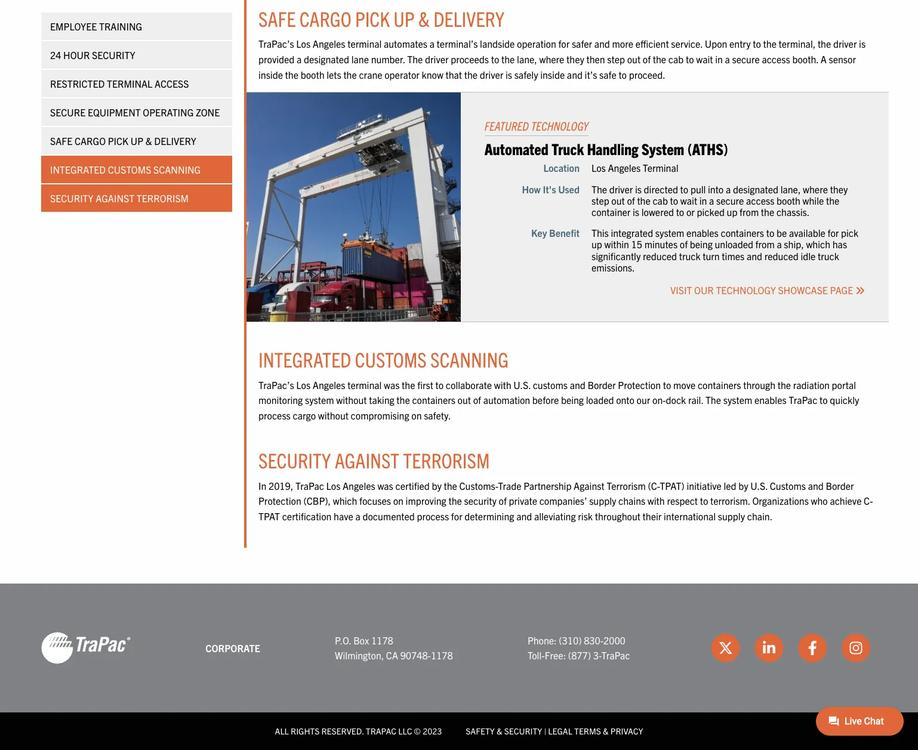 Task type: describe. For each thing, give the bounding box(es) containing it.
first
[[417, 379, 433, 391]]

cargo
[[293, 409, 316, 421]]

chain.
[[747, 510, 773, 522]]

1 vertical spatial terrorism
[[403, 447, 490, 473]]

1 vertical spatial without
[[318, 409, 349, 421]]

a inside this integrated system enables containers to be available for pick up within 15 minutes of being unloaded from a ship, which has significantly reduced truck turn times and reduced idle truck emissions.
[[777, 238, 782, 250]]

24
[[50, 48, 61, 60]]

safer
[[572, 38, 592, 50]]

throughout
[[595, 510, 640, 522]]

protection inside trapac's los angeles terminal was the first to collaborate with u.s. customs and border protection to move containers through the radiation portal monitoring system without taking the containers out of automation before being loaded onto our on-dock rail. the system enables trapac to quickly process cargo without compromising on safety.
[[618, 379, 661, 391]]

on inside trapac's los angeles terminal was the first to collaborate with u.s. customs and border protection to move containers through the radiation portal monitoring system without taking the containers out of automation before being loaded onto our on-dock rail. the system enables trapac to quickly process cargo without compromising on safety.
[[411, 409, 422, 421]]

and up who
[[808, 480, 824, 492]]

secure equipment operating zone
[[50, 106, 220, 118]]

sensor
[[829, 53, 856, 65]]

& down secure equipment operating zone link on the top of page
[[146, 134, 152, 146]]

quickly
[[830, 394, 859, 406]]

terminal for cargo
[[348, 38, 382, 50]]

they inside the driver is directed to pull into a designated lane, where they step out of the cab to wait in a secure access booth while the container is lowered to or picked up from the chassis.
[[830, 183, 848, 195]]

1 horizontal spatial terminal
[[643, 162, 678, 174]]

24 hour security
[[50, 48, 135, 60]]

where inside trapac's los angeles terminal automates a terminal's landside operation for safer and more efficient service. upon entry to the terminal, the driver is provided a designated lane number. the driver proceeds to the lane, where they then step out of the cab to wait in a secure access booth. a sensor inside the booth lets the crane operator know that the driver is safely inside and it's safe to proceed.
[[539, 53, 564, 65]]

angeles inside trapac's los angeles terminal was the first to collaborate with u.s. customs and border protection to move containers through the radiation portal monitoring system without taking the containers out of automation before being loaded onto our on-dock rail. the system enables trapac to quickly process cargo without compromising on safety.
[[313, 379, 345, 391]]

page
[[830, 284, 853, 296]]

restricted terminal access
[[50, 77, 189, 89]]

idle
[[801, 250, 816, 262]]

a
[[821, 53, 827, 65]]

0 vertical spatial cargo
[[300, 6, 351, 31]]

the down the efficient
[[653, 53, 666, 65]]

0 vertical spatial delivery
[[434, 6, 504, 31]]

where inside the driver is directed to pull into a designated lane, where they step out of the cab to wait in a secure access booth while the container is lowered to or picked up from the chassis.
[[803, 183, 828, 195]]

2019,
[[269, 480, 293, 492]]

from inside this integrated system enables containers to be available for pick up within 15 minutes of being unloaded from a ship, which has significantly reduced truck turn times and reduced idle truck emissions.
[[755, 238, 775, 250]]

a left terminal's at the top
[[430, 38, 435, 50]]

how it's used
[[522, 183, 580, 195]]

security inside 24 hour security 'link'
[[92, 48, 135, 60]]

of inside in 2019, trapac los angeles was certified by the customs-trade partnership against terrorism (c-tpat) initiative led by u.s. customs and border protection (cbp), which focuses on improving the security of private companies' supply chains with respect to terrorism. organizations who achieve c- tpat certification have a documented process for determining and alleviating risk throughout their international supply chain.
[[499, 495, 507, 507]]

0 vertical spatial without
[[336, 394, 367, 406]]

the inside the driver is directed to pull into a designated lane, where they step out of the cab to wait in a secure access booth while the container is lowered to or picked up from the chassis.
[[592, 183, 607, 195]]

the left security at bottom right
[[449, 495, 462, 507]]

1 horizontal spatial supply
[[718, 510, 745, 522]]

the down the los angeles terminal
[[637, 194, 651, 206]]

trapac inside trapac's los angeles terminal was the first to collaborate with u.s. customs and border protection to move containers through the radiation portal monitoring system without taking the containers out of automation before being loaded onto our on-dock rail. the system enables trapac to quickly process cargo without compromising on safety.
[[789, 394, 817, 406]]

1 vertical spatial security against terrorism
[[258, 447, 490, 473]]

process inside trapac's los angeles terminal was the first to collaborate with u.s. customs and border protection to move containers through the radiation portal monitoring system without taking the containers out of automation before being loaded onto our on-dock rail. the system enables trapac to quickly process cargo without compromising on safety.
[[258, 409, 291, 421]]

employee training
[[50, 20, 142, 32]]

the right the through
[[778, 379, 791, 391]]

alleviating
[[534, 510, 576, 522]]

0 horizontal spatial delivery
[[154, 134, 196, 146]]

0 vertical spatial safe
[[258, 6, 296, 31]]

process inside in 2019, trapac los angeles was certified by the customs-trade partnership against terrorism (c-tpat) initiative led by u.s. customs and border protection (cbp), which focuses on improving the security of private companies' supply chains with respect to terrorism. organizations who achieve c- tpat certification have a documented process for determining and alleviating risk throughout their international supply chain.
[[417, 510, 449, 522]]

2 horizontal spatial system
[[723, 394, 752, 406]]

on inside in 2019, trapac los angeles was certified by the customs-trade partnership against terrorism (c-tpat) initiative led by u.s. customs and border protection (cbp), which focuses on improving the security of private companies' supply chains with respect to terrorism. organizations who achieve c- tpat certification have a documented process for determining and alleviating risk throughout their international supply chain.
[[393, 495, 403, 507]]

2 inside from the left
[[540, 68, 565, 80]]

secure inside the driver is directed to pull into a designated lane, where they step out of the cab to wait in a secure access booth while the container is lowered to or picked up from the chassis.
[[716, 194, 744, 206]]

times
[[722, 250, 745, 262]]

1 vertical spatial integrated
[[258, 347, 351, 372]]

benefit
[[549, 227, 580, 239]]

container
[[592, 206, 631, 218]]

the left chassis.
[[761, 206, 774, 218]]

and inside this integrated system enables containers to be available for pick up within 15 minutes of being unloaded from a ship, which has significantly reduced truck turn times and reduced idle truck emissions.
[[747, 250, 762, 262]]

landside
[[480, 38, 515, 50]]

in
[[258, 480, 266, 492]]

their
[[643, 510, 662, 522]]

secure
[[50, 106, 85, 118]]

secure inside trapac's los angeles terminal automates a terminal's landside operation for safer and more efficient service. upon entry to the terminal, the driver is provided a designated lane number. the driver proceeds to the lane, where they then step out of the cab to wait in a secure access booth. a sensor inside the booth lets the crane operator know that the driver is safely inside and it's safe to proceed.
[[732, 53, 760, 65]]

(310)
[[559, 634, 582, 646]]

in inside the driver is directed to pull into a designated lane, where they step out of the cab to wait in a secure access booth while the container is lowered to or picked up from the chassis.
[[699, 194, 707, 206]]

how
[[522, 183, 541, 195]]

ca
[[386, 650, 398, 662]]

|
[[544, 726, 546, 737]]

step inside the driver is directed to pull into a designated lane, where they step out of the cab to wait in a secure access booth while the container is lowered to or picked up from the chassis.
[[592, 194, 609, 206]]

handling
[[587, 139, 638, 158]]

1 horizontal spatial up
[[394, 6, 415, 31]]

1 vertical spatial containers
[[698, 379, 741, 391]]

location
[[543, 162, 580, 174]]

0 horizontal spatial supply
[[589, 495, 616, 507]]

24 hour security link
[[41, 41, 232, 68]]

the up a
[[818, 38, 831, 50]]

driver up know
[[425, 53, 449, 65]]

designated inside trapac's los angeles terminal automates a terminal's landside operation for safer and more efficient service. upon entry to the terminal, the driver is provided a designated lane number. the driver proceeds to the lane, where they then step out of the cab to wait in a secure access booth. a sensor inside the booth lets the crane operator know that the driver is safely inside and it's safe to proceed.
[[304, 53, 349, 65]]

have
[[334, 510, 353, 522]]

2000
[[604, 634, 625, 646]]

0 horizontal spatial customs
[[108, 163, 151, 175]]

wait inside trapac's los angeles terminal automates a terminal's landside operation for safer and more efficient service. upon entry to the terminal, the driver is provided a designated lane number. the driver proceeds to the lane, where they then step out of the cab to wait in a secure access booth. a sensor inside the booth lets the crane operator know that the driver is safely inside and it's safe to proceed.
[[696, 53, 713, 65]]

lane
[[351, 53, 369, 65]]

move
[[673, 379, 696, 391]]

has
[[833, 238, 847, 250]]

in 2019, trapac los angeles was certified by the customs-trade partnership against terrorism (c-tpat) initiative led by u.s. customs and border protection (cbp), which focuses on improving the security of private companies' supply chains with respect to terrorism. organizations who achieve c- tpat certification have a documented process for determining and alleviating risk throughout their international supply chain.
[[258, 480, 873, 522]]

achieve
[[830, 495, 862, 507]]

enables inside this integrated system enables containers to be available for pick up within 15 minutes of being unloaded from a ship, which has significantly reduced truck turn times and reduced idle truck emissions.
[[687, 227, 719, 239]]

risk
[[578, 510, 593, 522]]

automates
[[384, 38, 427, 50]]

the left terminal,
[[763, 38, 777, 50]]

to inside in 2019, trapac los angeles was certified by the customs-trade partnership against terrorism (c-tpat) initiative led by u.s. customs and border protection (cbp), which focuses on improving the security of private companies' supply chains with respect to terrorism. organizations who achieve c- tpat certification have a documented process for determining and alleviating risk throughout their international supply chain.
[[700, 495, 708, 507]]

out inside trapac's los angeles terminal automates a terminal's landside operation for safer and more efficient service. upon entry to the terminal, the driver is provided a designated lane number. the driver proceeds to the lane, where they then step out of the cab to wait in a secure access booth. a sensor inside the booth lets the crane operator know that the driver is safely inside and it's safe to proceed.
[[627, 53, 641, 65]]

1 vertical spatial customs
[[355, 347, 427, 372]]

lets
[[327, 68, 341, 80]]

our
[[694, 284, 714, 296]]

emissions.
[[592, 261, 635, 273]]

1 vertical spatial 1178
[[431, 650, 453, 662]]

technology inside featured technology automated truck handling system (aths)
[[531, 118, 588, 133]]

a right into
[[726, 183, 731, 195]]

free:
[[545, 650, 566, 662]]

which inside this integrated system enables containers to be available for pick up within 15 minutes of being unloaded from a ship, which has significantly reduced truck turn times and reduced idle truck emissions.
[[806, 238, 830, 250]]

1 by from the left
[[432, 480, 442, 492]]

security against terrorism link
[[41, 184, 232, 211]]

enables inside trapac's los angeles terminal was the first to collaborate with u.s. customs and border protection to move containers through the radiation portal monitoring system without taking the containers out of automation before being loaded onto our on-dock rail. the system enables trapac to quickly process cargo without compromising on safety.
[[755, 394, 787, 406]]

that
[[446, 68, 462, 80]]

significantly
[[592, 250, 641, 262]]

initiative
[[687, 480, 722, 492]]

into
[[708, 183, 724, 195]]

2 reduced from the left
[[764, 250, 799, 262]]

footer containing p.o. box 1178
[[0, 584, 918, 750]]

terminal for customs
[[348, 379, 382, 391]]

chassis.
[[777, 206, 810, 218]]

corporate image
[[41, 632, 131, 665]]

led
[[724, 480, 736, 492]]

(877)
[[568, 650, 591, 662]]

partnership
[[524, 480, 572, 492]]

0 vertical spatial scanning
[[153, 163, 201, 175]]

security against terrorism inside "security against terrorism" link
[[50, 192, 189, 204]]

the down landside
[[501, 53, 515, 65]]

border inside trapac's los angeles terminal was the first to collaborate with u.s. customs and border protection to move containers through the radiation portal monitoring system without taking the containers out of automation before being loaded onto our on-dock rail. the system enables trapac to quickly process cargo without compromising on safety.
[[588, 379, 616, 391]]

access
[[155, 77, 189, 89]]

a inside in 2019, trapac los angeles was certified by the customs-trade partnership against terrorism (c-tpat) initiative led by u.s. customs and border protection (cbp), which focuses on improving the security of private companies' supply chains with respect to terrorism. organizations who achieve c- tpat certification have a documented process for determining and alleviating risk throughout their international supply chain.
[[355, 510, 360, 522]]

for inside this integrated system enables containers to be available for pick up within 15 minutes of being unloaded from a ship, which has significantly reduced truck turn times and reduced idle truck emissions.
[[828, 227, 839, 239]]

15
[[631, 238, 642, 250]]

portal
[[832, 379, 856, 391]]

1 horizontal spatial scanning
[[430, 347, 509, 372]]

angeles inside in 2019, trapac los angeles was certified by the customs-trade partnership against terrorism (c-tpat) initiative led by u.s. customs and border protection (cbp), which focuses on improving the security of private companies' supply chains with respect to terrorism. organizations who achieve c- tpat certification have a documented process for determining and alleviating risk throughout their international supply chain.
[[343, 480, 375, 492]]

or
[[686, 206, 695, 218]]

& up automates
[[418, 6, 430, 31]]

efficient
[[636, 38, 669, 50]]

service.
[[671, 38, 703, 50]]

it's
[[585, 68, 597, 80]]

driver up sensor
[[833, 38, 857, 50]]

0 horizontal spatial against
[[96, 192, 134, 204]]

customs
[[533, 379, 568, 391]]

0 vertical spatial terminal
[[107, 77, 152, 89]]

0 horizontal spatial 1178
[[371, 634, 393, 646]]

0 vertical spatial safe cargo pick up & delivery
[[258, 6, 504, 31]]

and left it's
[[567, 68, 583, 80]]

and inside trapac's los angeles terminal was the first to collaborate with u.s. customs and border protection to move containers through the radiation portal monitoring system without taking the containers out of automation before being loaded onto our on-dock rail. the system enables trapac to quickly process cargo without compromising on safety.
[[570, 379, 585, 391]]

the right while
[[826, 194, 840, 206]]

used
[[558, 183, 580, 195]]

booth inside the driver is directed to pull into a designated lane, where they step out of the cab to wait in a secure access booth while the container is lowered to or picked up from the chassis.
[[777, 194, 800, 206]]

terminal's
[[437, 38, 478, 50]]

key benefit
[[531, 227, 580, 239]]

with inside in 2019, trapac los angeles was certified by the customs-trade partnership against terrorism (c-tpat) initiative led by u.s. customs and border protection (cbp), which focuses on improving the security of private companies' supply chains with respect to terrorism. organizations who achieve c- tpat certification have a documented process for determining and alleviating risk throughout their international supply chain.
[[648, 495, 665, 507]]

which inside in 2019, trapac los angeles was certified by the customs-trade partnership against terrorism (c-tpat) initiative led by u.s. customs and border protection (cbp), which focuses on improving the security of private companies' supply chains with respect to terrorism. organizations who achieve c- tpat certification have a documented process for determining and alleviating risk throughout their international supply chain.
[[333, 495, 357, 507]]

1 vertical spatial integrated customs scanning
[[258, 347, 509, 372]]

a right pull
[[709, 194, 714, 206]]

while
[[803, 194, 824, 206]]

collaborate
[[446, 379, 492, 391]]

trapac inside phone: (310) 830-2000 toll-free: (877) 3-trapac
[[601, 650, 630, 662]]

protection inside in 2019, trapac los angeles was certified by the customs-trade partnership against terrorism (c-tpat) initiative led by u.s. customs and border protection (cbp), which focuses on improving the security of private companies' supply chains with respect to terrorism. organizations who achieve c- tpat certification have a documented process for determining and alleviating risk throughout their international supply chain.
[[258, 495, 301, 507]]

designated inside the driver is directed to pull into a designated lane, where they step out of the cab to wait in a secure access booth while the container is lowered to or picked up from the chassis.
[[733, 183, 778, 195]]

the right taking
[[397, 394, 410, 406]]

was inside trapac's los angeles terminal was the first to collaborate with u.s. customs and border protection to move containers through the radiation portal monitoring system without taking the containers out of automation before being loaded onto our on-dock rail. the system enables trapac to quickly process cargo without compromising on safety.
[[384, 379, 400, 391]]

cab inside trapac's los angeles terminal automates a terminal's landside operation for safer and more efficient service. upon entry to the terminal, the driver is provided a designated lane number. the driver proceeds to the lane, where they then step out of the cab to wait in a secure access booth. a sensor inside the booth lets the crane operator know that the driver is safely inside and it's safe to proceed.
[[668, 53, 684, 65]]

dock
[[666, 394, 686, 406]]

pick
[[841, 227, 859, 239]]

equipment
[[88, 106, 141, 118]]

of inside trapac's los angeles terminal was the first to collaborate with u.s. customs and border protection to move containers through the radiation portal monitoring system without taking the containers out of automation before being loaded onto our on-dock rail. the system enables trapac to quickly process cargo without compromising on safety.
[[473, 394, 481, 406]]

the left customs-
[[444, 480, 457, 492]]

90748-
[[400, 650, 431, 662]]

driver down proceeds
[[480, 68, 503, 80]]

international
[[664, 510, 716, 522]]

1 vertical spatial cargo
[[75, 134, 106, 146]]

2 truck from the left
[[818, 250, 839, 262]]

picked
[[697, 206, 725, 218]]

before
[[532, 394, 559, 406]]

the left first
[[402, 379, 415, 391]]

the right lets
[[343, 68, 357, 80]]

respect
[[667, 495, 698, 507]]

0 horizontal spatial system
[[305, 394, 334, 406]]

employee training link
[[41, 12, 232, 39]]

0 horizontal spatial integrated
[[50, 163, 106, 175]]

truck
[[552, 139, 584, 158]]

the down provided at the top left
[[285, 68, 298, 80]]

security
[[464, 495, 497, 507]]

all
[[275, 726, 289, 737]]

entry
[[729, 38, 751, 50]]

taking
[[369, 394, 394, 406]]

c-
[[864, 495, 873, 507]]

visit our technology showcase page link
[[670, 284, 865, 296]]

& right safety
[[497, 726, 502, 737]]

0 horizontal spatial safe
[[50, 134, 72, 146]]

border inside in 2019, trapac los angeles was certified by the customs-trade partnership against terrorism (c-tpat) initiative led by u.s. customs and border protection (cbp), which focuses on improving the security of private companies' supply chains with respect to terrorism. organizations who achieve c- tpat certification have a documented process for determining and alleviating risk throughout their international supply chain.
[[826, 480, 854, 492]]

0 vertical spatial terrorism
[[137, 192, 189, 204]]

& right terms at the bottom right
[[603, 726, 609, 737]]



Task type: vqa. For each thing, say whether or not it's contained in the screenshot.
total
no



Task type: locate. For each thing, give the bounding box(es) containing it.
in
[[715, 53, 723, 65], [699, 194, 707, 206]]

process down monitoring
[[258, 409, 291, 421]]

monitoring
[[258, 394, 303, 406]]

the
[[407, 53, 423, 65], [592, 183, 607, 195], [706, 394, 721, 406]]

on
[[411, 409, 422, 421], [393, 495, 403, 507]]

0 horizontal spatial up
[[592, 238, 602, 250]]

containers up rail.
[[698, 379, 741, 391]]

customs
[[108, 163, 151, 175], [355, 347, 427, 372], [770, 480, 806, 492]]

up left 'within'
[[592, 238, 602, 250]]

0 horizontal spatial truck
[[679, 250, 701, 262]]

1 horizontal spatial terrorism
[[403, 447, 490, 473]]

the right rail.
[[706, 394, 721, 406]]

1 vertical spatial trapac's
[[258, 379, 294, 391]]

by right led
[[739, 480, 748, 492]]

up right picked
[[727, 206, 737, 218]]

1 vertical spatial against
[[335, 447, 399, 473]]

wait inside the driver is directed to pull into a designated lane, where they step out of the cab to wait in a secure access booth while the container is lowered to or picked up from the chassis.
[[680, 194, 697, 206]]

1 inside from the left
[[258, 68, 283, 80]]

safe up provided at the top left
[[258, 6, 296, 31]]

secure equipment operating zone link
[[41, 98, 232, 125]]

documented
[[363, 510, 415, 522]]

a down upon
[[725, 53, 730, 65]]

1 horizontal spatial out
[[611, 194, 625, 206]]

1 horizontal spatial technology
[[716, 284, 776, 296]]

1 vertical spatial access
[[746, 194, 774, 206]]

trapac's los angeles terminal was the first to collaborate with u.s. customs and border protection to move containers through the radiation portal monitoring system without taking the containers out of automation before being loaded onto our on-dock rail. the system enables trapac to quickly process cargo without compromising on safety.
[[258, 379, 859, 421]]

integrated
[[611, 227, 653, 239]]

terminal
[[107, 77, 152, 89], [643, 162, 678, 174]]

and down private
[[516, 510, 532, 522]]

technology down times
[[716, 284, 776, 296]]

system inside this integrated system enables containers to be available for pick up within 15 minutes of being unloaded from a ship, which has significantly reduced truck turn times and reduced idle truck emissions.
[[655, 227, 684, 239]]

0 horizontal spatial protection
[[258, 495, 301, 507]]

scanning
[[153, 163, 201, 175], [430, 347, 509, 372]]

is
[[859, 38, 866, 50], [506, 68, 512, 80], [635, 183, 642, 195], [633, 206, 639, 218]]

safety & security link
[[466, 726, 542, 737]]

1 horizontal spatial up
[[727, 206, 737, 218]]

1 horizontal spatial cab
[[668, 53, 684, 65]]

0 horizontal spatial u.s.
[[513, 379, 531, 391]]

2 vertical spatial containers
[[412, 394, 455, 406]]

for left determining
[[451, 510, 462, 522]]

0 vertical spatial wait
[[696, 53, 713, 65]]

tpat
[[258, 510, 280, 522]]

lowered
[[642, 206, 674, 218]]

radiation
[[793, 379, 830, 391]]

0 vertical spatial access
[[762, 53, 790, 65]]

trapac's inside trapac's los angeles terminal was the first to collaborate with u.s. customs and border protection to move containers through the radiation portal monitoring system without taking the containers out of automation before being loaded onto our on-dock rail. the system enables trapac to quickly process cargo without compromising on safety.
[[258, 379, 294, 391]]

secure down entry
[[732, 53, 760, 65]]

0 horizontal spatial security against terrorism
[[50, 192, 189, 204]]

driver up container
[[609, 183, 633, 195]]

1 horizontal spatial cargo
[[300, 6, 351, 31]]

a right have at the bottom left
[[355, 510, 360, 522]]

of inside this integrated system enables containers to be available for pick up within 15 minutes of being unloaded from a ship, which has significantly reduced truck turn times and reduced idle truck emissions.
[[680, 238, 688, 250]]

containers inside this integrated system enables containers to be available for pick up within 15 minutes of being unloaded from a ship, which has significantly reduced truck turn times and reduced idle truck emissions.
[[721, 227, 764, 239]]

terminal inside trapac's los angeles terminal was the first to collaborate with u.s. customs and border protection to move containers through the radiation portal monitoring system without taking the containers out of automation before being loaded onto our on-dock rail. the system enables trapac to quickly process cargo without compromising on safety.
[[348, 379, 382, 391]]

terminal,
[[779, 38, 816, 50]]

minutes
[[644, 238, 678, 250]]

2 by from the left
[[739, 480, 748, 492]]

on left safety.
[[411, 409, 422, 421]]

trapac's for integrated customs scanning
[[258, 379, 294, 391]]

customs up "security against terrorism" link
[[108, 163, 151, 175]]

privacy
[[611, 726, 643, 737]]

scanning up collaborate
[[430, 347, 509, 372]]

1 horizontal spatial they
[[830, 183, 848, 195]]

certification
[[282, 510, 332, 522]]

1 horizontal spatial by
[[739, 480, 748, 492]]

2 horizontal spatial out
[[627, 53, 641, 65]]

out down collaborate
[[458, 394, 471, 406]]

inside
[[258, 68, 283, 80], [540, 68, 565, 80]]

0 vertical spatial against
[[96, 192, 134, 204]]

1 vertical spatial lane,
[[781, 183, 801, 195]]

angeles
[[313, 38, 345, 50], [608, 162, 641, 174], [313, 379, 345, 391], [343, 480, 375, 492]]

driver inside the driver is directed to pull into a designated lane, where they step out of the cab to wait in a secure access booth while the container is lowered to or picked up from the chassis.
[[609, 183, 633, 195]]

truck left "turn"
[[679, 250, 701, 262]]

restricted terminal access link
[[41, 69, 232, 97]]

to inside this integrated system enables containers to be available for pick up within 15 minutes of being unloaded from a ship, which has significantly reduced truck turn times and reduced idle truck emissions.
[[766, 227, 774, 239]]

being inside this integrated system enables containers to be available for pick up within 15 minutes of being unloaded from a ship, which has significantly reduced truck turn times and reduced idle truck emissions.
[[690, 238, 713, 250]]

directed
[[644, 183, 678, 195]]

2 vertical spatial terrorism
[[607, 480, 646, 492]]

1 vertical spatial secure
[[716, 194, 744, 206]]

0 vertical spatial process
[[258, 409, 291, 421]]

operation
[[517, 38, 556, 50]]

0 horizontal spatial designated
[[304, 53, 349, 65]]

trade
[[498, 480, 521, 492]]

1 vertical spatial enables
[[755, 394, 787, 406]]

trapac's
[[258, 38, 294, 50], [258, 379, 294, 391]]

which up have at the bottom left
[[333, 495, 357, 507]]

pick inside safe cargo pick up & delivery link
[[108, 134, 128, 146]]

trapac inside in 2019, trapac los angeles was certified by the customs-trade partnership against terrorism (c-tpat) initiative led by u.s. customs and border protection (cbp), which focuses on improving the security of private companies' supply chains with respect to terrorism. organizations who achieve c- tpat certification have a documented process for determining and alleviating risk throughout their international supply chain.
[[295, 480, 324, 492]]

step inside trapac's los angeles terminal automates a terminal's landside operation for safer and more efficient service. upon entry to the terminal, the driver is provided a designated lane number. the driver proceeds to the lane, where they then step out of the cab to wait in a secure access booth. a sensor inside the booth lets the crane operator know that the driver is safely inside and it's safe to proceed.
[[607, 53, 625, 65]]

0 vertical spatial supply
[[589, 495, 616, 507]]

1178 right ca
[[431, 650, 453, 662]]

enables down the through
[[755, 394, 787, 406]]

1 horizontal spatial 1178
[[431, 650, 453, 662]]

cab down service.
[[668, 53, 684, 65]]

0 vertical spatial lane,
[[517, 53, 537, 65]]

hour
[[63, 48, 90, 60]]

&
[[418, 6, 430, 31], [146, 134, 152, 146], [497, 726, 502, 737], [603, 726, 609, 737]]

for inside trapac's los angeles terminal automates a terminal's landside operation for safer and more efficient service. upon entry to the terminal, the driver is provided a designated lane number. the driver proceeds to the lane, where they then step out of the cab to wait in a secure access booth. a sensor inside the booth lets the crane operator know that the driver is safely inside and it's safe to proceed.
[[558, 38, 570, 50]]

the down automates
[[407, 53, 423, 65]]

1 vertical spatial cab
[[653, 194, 668, 206]]

the down proceeds
[[464, 68, 478, 80]]

trapac
[[789, 394, 817, 406], [295, 480, 324, 492], [601, 650, 630, 662]]

cab inside the driver is directed to pull into a designated lane, where they step out of the cab to wait in a secure access booth while the container is lowered to or picked up from the chassis.
[[653, 194, 668, 206]]

2 horizontal spatial for
[[828, 227, 839, 239]]

0 horizontal spatial enables
[[687, 227, 719, 239]]

1 horizontal spatial border
[[826, 480, 854, 492]]

up down secure equipment operating zone link on the top of page
[[131, 134, 143, 146]]

0 horizontal spatial scanning
[[153, 163, 201, 175]]

security against terrorism up focuses
[[258, 447, 490, 473]]

box
[[353, 634, 369, 646]]

1 horizontal spatial in
[[715, 53, 723, 65]]

the inside trapac's los angeles terminal automates a terminal's landside operation for safer and more efficient service. upon entry to the terminal, the driver is provided a designated lane number. the driver proceeds to the lane, where they then step out of the cab to wait in a secure access booth. a sensor inside the booth lets the crane operator know that the driver is safely inside and it's safe to proceed.
[[407, 53, 423, 65]]

security inside "security against terrorism" link
[[50, 192, 93, 204]]

safely
[[514, 68, 538, 80]]

0 vertical spatial border
[[588, 379, 616, 391]]

terrorism.
[[710, 495, 750, 507]]

trapac's up monitoring
[[258, 379, 294, 391]]

with inside trapac's los angeles terminal was the first to collaborate with u.s. customs and border protection to move containers through the radiation portal monitoring system without taking the containers out of automation before being loaded onto our on-dock rail. the system enables trapac to quickly process cargo without compromising on safety.
[[494, 379, 511, 391]]

within
[[604, 238, 629, 250]]

by
[[432, 480, 442, 492], [739, 480, 748, 492]]

1 vertical spatial safe
[[50, 134, 72, 146]]

trapac's los angeles terminal automates a terminal's landside operation for safer and more efficient service. upon entry to the terminal, the driver is provided a designated lane number. the driver proceeds to the lane, where they then step out of the cab to wait in a secure access booth. a sensor inside the booth lets the crane operator know that the driver is safely inside and it's safe to proceed.
[[258, 38, 866, 80]]

830-
[[584, 634, 604, 646]]

automated
[[485, 139, 549, 158]]

0 vertical spatial for
[[558, 38, 570, 50]]

0 vertical spatial integrated
[[50, 163, 106, 175]]

u.s. inside trapac's los angeles terminal was the first to collaborate with u.s. customs and border protection to move containers through the radiation portal monitoring system without taking the containers out of automation before being loaded onto our on-dock rail. the system enables trapac to quickly process cargo without compromising on safety.
[[513, 379, 531, 391]]

they down safer
[[567, 53, 584, 65]]

containers up safety.
[[412, 394, 455, 406]]

los inside in 2019, trapac los angeles was certified by the customs-trade partnership against terrorism (c-tpat) initiative led by u.s. customs and border protection (cbp), which focuses on improving the security of private companies' supply chains with respect to terrorism. organizations who achieve c- tpat certification have a documented process for determining and alleviating risk throughout their international supply chain.
[[326, 480, 340, 492]]

terminal up the secure equipment operating zone
[[107, 77, 152, 89]]

0 horizontal spatial out
[[458, 394, 471, 406]]

0 horizontal spatial cab
[[653, 194, 668, 206]]

1 horizontal spatial delivery
[[434, 6, 504, 31]]

wait down upon
[[696, 53, 713, 65]]

then
[[586, 53, 605, 65]]

2 horizontal spatial terrorism
[[607, 480, 646, 492]]

secure right pull
[[716, 194, 744, 206]]

without right cargo
[[318, 409, 349, 421]]

angeles up lets
[[313, 38, 345, 50]]

booth inside trapac's los angeles terminal automates a terminal's landside operation for safer and more efficient service. upon entry to the terminal, the driver is provided a designated lane number. the driver proceeds to the lane, where they then step out of the cab to wait in a secure access booth. a sensor inside the booth lets the crane operator know that the driver is safely inside and it's safe to proceed.
[[301, 68, 324, 80]]

0 vertical spatial being
[[690, 238, 713, 250]]

2 vertical spatial customs
[[770, 480, 806, 492]]

where down operation at right top
[[539, 53, 564, 65]]

0 horizontal spatial for
[[451, 510, 462, 522]]

0 vertical spatial on
[[411, 409, 422, 421]]

0 vertical spatial integrated customs scanning
[[50, 163, 201, 175]]

access down terminal,
[[762, 53, 790, 65]]

0 vertical spatial secure
[[732, 53, 760, 65]]

integrated customs scanning up "security against terrorism" link
[[50, 163, 201, 175]]

0 horizontal spatial safe cargo pick up & delivery
[[50, 134, 196, 146]]

footer
[[0, 584, 918, 750]]

in down upon
[[715, 53, 723, 65]]

being
[[690, 238, 713, 250], [561, 394, 584, 406]]

delivery down operating at left top
[[154, 134, 196, 146]]

(cbp),
[[303, 495, 331, 507]]

featured
[[485, 118, 529, 133]]

1 horizontal spatial protection
[[618, 379, 661, 391]]

cab
[[668, 53, 684, 65], [653, 194, 668, 206]]

of inside trapac's los angeles terminal automates a terminal's landside operation for safer and more efficient service. upon entry to the terminal, the driver is provided a designated lane number. the driver proceeds to the lane, where they then step out of the cab to wait in a secure access booth. a sensor inside the booth lets the crane operator know that the driver is safely inside and it's safe to proceed.
[[643, 53, 651, 65]]

number.
[[371, 53, 405, 65]]

0 vertical spatial security against terrorism
[[50, 192, 189, 204]]

los inside trapac's los angeles terminal automates a terminal's landside operation for safer and more efficient service. upon entry to the terminal, the driver is provided a designated lane number. the driver proceeds to the lane, where they then step out of the cab to wait in a secure access booth. a sensor inside the booth lets the crane operator know that the driver is safely inside and it's safe to proceed.
[[296, 38, 311, 50]]

solid image
[[855, 286, 865, 295]]

(c-
[[648, 480, 660, 492]]

1 vertical spatial which
[[333, 495, 357, 507]]

turn
[[703, 250, 720, 262]]

booth left while
[[777, 194, 800, 206]]

customs inside in 2019, trapac los angeles was certified by the customs-trade partnership against terrorism (c-tpat) initiative led by u.s. customs and border protection (cbp), which focuses on improving the security of private companies' supply chains with respect to terrorism. organizations who achieve c- tpat certification have a documented process for determining and alleviating risk throughout their international supply chain.
[[770, 480, 806, 492]]

against up focuses
[[335, 447, 399, 473]]

1 horizontal spatial integrated
[[258, 347, 351, 372]]

our
[[637, 394, 650, 406]]

1 trapac's from the top
[[258, 38, 294, 50]]

1 horizontal spatial where
[[803, 183, 828, 195]]

key
[[531, 227, 547, 239]]

1 horizontal spatial reduced
[[764, 250, 799, 262]]

the up container
[[592, 183, 607, 195]]

against up companies' on the right
[[574, 480, 605, 492]]

was
[[384, 379, 400, 391], [378, 480, 393, 492]]

of
[[643, 53, 651, 65], [627, 194, 635, 206], [680, 238, 688, 250], [473, 394, 481, 406], [499, 495, 507, 507]]

lane, inside the driver is directed to pull into a designated lane, where they step out of the cab to wait in a secure access booth while the container is lowered to or picked up from the chassis.
[[781, 183, 801, 195]]

cargo up lets
[[300, 6, 351, 31]]

1 vertical spatial wait
[[680, 194, 697, 206]]

safety & security | legal terms & privacy
[[466, 726, 643, 737]]

terminal down system
[[643, 162, 678, 174]]

1 horizontal spatial against
[[335, 447, 399, 473]]

trapac's inside trapac's los angeles terminal automates a terminal's landside operation for safer and more efficient service. upon entry to the terminal, the driver is provided a designated lane number. the driver proceeds to the lane, where they then step out of the cab to wait in a secure access booth. a sensor inside the booth lets the crane operator know that the driver is safely inside and it's safe to proceed.
[[258, 38, 294, 50]]

0 horizontal spatial up
[[131, 134, 143, 146]]

0 horizontal spatial the
[[407, 53, 423, 65]]

access inside trapac's los angeles terminal automates a terminal's landside operation for safer and more efficient service. upon entry to the terminal, the driver is provided a designated lane number. the driver proceeds to the lane, where they then step out of the cab to wait in a secure access booth. a sensor inside the booth lets the crane operator know that the driver is safely inside and it's safe to proceed.
[[762, 53, 790, 65]]

0 horizontal spatial cargo
[[75, 134, 106, 146]]

2 vertical spatial trapac
[[601, 650, 630, 662]]

lane, up chassis.
[[781, 183, 801, 195]]

1 horizontal spatial which
[[806, 238, 830, 250]]

0 vertical spatial they
[[567, 53, 584, 65]]

angeles inside trapac's los angeles terminal automates a terminal's landside operation for safer and more efficient service. upon entry to the terminal, the driver is provided a designated lane number. the driver proceeds to the lane, where they then step out of the cab to wait in a secure access booth. a sensor inside the booth lets the crane operator know that the driver is safely inside and it's safe to proceed.
[[313, 38, 345, 50]]

it's
[[543, 183, 556, 195]]

where up chassis.
[[803, 183, 828, 195]]

angeles up cargo
[[313, 379, 345, 391]]

visit our technology showcase page
[[670, 284, 855, 296]]

border
[[588, 379, 616, 391], [826, 480, 854, 492]]

trapac up (cbp),
[[295, 480, 324, 492]]

legal terms & privacy link
[[548, 726, 643, 737]]

tpat)
[[660, 480, 685, 492]]

trapac
[[366, 726, 396, 737]]

they inside trapac's los angeles terminal automates a terminal's landside operation for safer and more efficient service. upon entry to the terminal, the driver is provided a designated lane number. the driver proceeds to the lane, where they then step out of the cab to wait in a secure access booth. a sensor inside the booth lets the crane operator know that the driver is safely inside and it's safe to proceed.
[[567, 53, 584, 65]]

in inside trapac's los angeles terminal automates a terminal's landside operation for safer and more efficient service. upon entry to the terminal, the driver is provided a designated lane number. the driver proceeds to the lane, where they then step out of the cab to wait in a secure access booth. a sensor inside the booth lets the crane operator know that the driver is safely inside and it's safe to proceed.
[[715, 53, 723, 65]]

companies'
[[539, 495, 587, 507]]

private
[[509, 495, 537, 507]]

terminal up taking
[[348, 379, 382, 391]]

1 vertical spatial scanning
[[430, 347, 509, 372]]

integrated up monitoring
[[258, 347, 351, 372]]

focuses
[[359, 495, 391, 507]]

1 horizontal spatial u.s.
[[751, 480, 768, 492]]

and up then
[[594, 38, 610, 50]]

truck right idle
[[818, 250, 839, 262]]

delivery up terminal's at the top
[[434, 6, 504, 31]]

los inside trapac's los angeles terminal was the first to collaborate with u.s. customs and border protection to move containers through the radiation portal monitoring system without taking the containers out of automation before being loaded onto our on-dock rail. the system enables trapac to quickly process cargo without compromising on safety.
[[296, 379, 311, 391]]

0 horizontal spatial where
[[539, 53, 564, 65]]

1178 up ca
[[371, 634, 393, 646]]

pick down equipment
[[108, 134, 128, 146]]

enables down picked
[[687, 227, 719, 239]]

pick
[[355, 6, 390, 31], [108, 134, 128, 146]]

1 vertical spatial border
[[826, 480, 854, 492]]

safe cargo pick up & delivery down equipment
[[50, 134, 196, 146]]

trapac's for safe cargo pick up & delivery
[[258, 38, 294, 50]]

©
[[414, 726, 421, 737]]

access inside the driver is directed to pull into a designated lane, where they step out of the cab to wait in a secure access booth while the container is lowered to or picked up from the chassis.
[[746, 194, 774, 206]]

and right customs
[[570, 379, 585, 391]]

1 reduced from the left
[[643, 250, 677, 262]]

security against terrorism down integrated customs scanning link
[[50, 192, 189, 204]]

terrorism inside in 2019, trapac los angeles was certified by the customs-trade partnership against terrorism (c-tpat) initiative led by u.s. customs and border protection (cbp), which focuses on improving the security of private companies' supply chains with respect to terrorism. organizations who achieve c- tpat certification have a documented process for determining and alleviating risk throughout their international supply chain.
[[607, 480, 646, 492]]

2 terminal from the top
[[348, 379, 382, 391]]

safe
[[258, 6, 296, 31], [50, 134, 72, 146]]

0 horizontal spatial being
[[561, 394, 584, 406]]

from inside the driver is directed to pull into a designated lane, where they step out of the cab to wait in a secure access booth while the container is lowered to or picked up from the chassis.
[[740, 206, 759, 218]]

containers up times
[[721, 227, 764, 239]]

a right provided at the top left
[[297, 53, 302, 65]]

terminal inside trapac's los angeles terminal automates a terminal's landside operation for safer and more efficient service. upon entry to the terminal, the driver is provided a designated lane number. the driver proceeds to the lane, where they then step out of the cab to wait in a secure access booth. a sensor inside the booth lets the crane operator know that the driver is safely inside and it's safe to proceed.
[[348, 38, 382, 50]]

inside down provided at the top left
[[258, 68, 283, 80]]

protection up our
[[618, 379, 661, 391]]

reduced right 15
[[643, 250, 677, 262]]

designated up lets
[[304, 53, 349, 65]]

0 horizontal spatial process
[[258, 409, 291, 421]]

was inside in 2019, trapac los angeles was certified by the customs-trade partnership against terrorism (c-tpat) initiative led by u.s. customs and border protection (cbp), which focuses on improving the security of private companies' supply chains with respect to terrorism. organizations who achieve c- tpat certification have a documented process for determining and alleviating risk throughout their international supply chain.
[[378, 480, 393, 492]]

2 horizontal spatial customs
[[770, 480, 806, 492]]

1 horizontal spatial trapac
[[601, 650, 630, 662]]

for inside in 2019, trapac los angeles was certified by the customs-trade partnership against terrorism (c-tpat) initiative led by u.s. customs and border protection (cbp), which focuses on improving the security of private companies' supply chains with respect to terrorism. organizations who achieve c- tpat certification have a documented process for determining and alleviating risk throughout their international supply chain.
[[451, 510, 462, 522]]

system down the through
[[723, 394, 752, 406]]

the inside trapac's los angeles terminal was the first to collaborate with u.s. customs and border protection to move containers through the radiation portal monitoring system without taking the containers out of automation before being loaded onto our on-dock rail. the system enables trapac to quickly process cargo without compromising on safety.
[[706, 394, 721, 406]]

1 truck from the left
[[679, 250, 701, 262]]

trapac down radiation
[[789, 394, 817, 406]]

customs-
[[459, 480, 498, 492]]

p.o.
[[335, 634, 351, 646]]

supply down terrorism. on the right
[[718, 510, 745, 522]]

2 vertical spatial against
[[574, 480, 605, 492]]

was up focuses
[[378, 480, 393, 492]]

designated right into
[[733, 183, 778, 195]]

2 trapac's from the top
[[258, 379, 294, 391]]

safe down secure
[[50, 134, 72, 146]]

on-
[[652, 394, 666, 406]]

delivery
[[434, 6, 504, 31], [154, 134, 196, 146]]

up inside the driver is directed to pull into a designated lane, where they step out of the cab to wait in a secure access booth while the container is lowered to or picked up from the chassis.
[[727, 206, 737, 218]]

out inside the driver is directed to pull into a designated lane, where they step out of the cab to wait in a secure access booth while the container is lowered to or picked up from the chassis.
[[611, 194, 625, 206]]

against inside in 2019, trapac los angeles was certified by the customs-trade partnership against terrorism (c-tpat) initiative led by u.s. customs and border protection (cbp), which focuses on improving the security of private companies' supply chains with respect to terrorism. organizations who achieve c- tpat certification have a documented process for determining and alleviating risk throughout their international supply chain.
[[574, 480, 605, 492]]

be
[[777, 227, 787, 239]]

2 vertical spatial out
[[458, 394, 471, 406]]

technology
[[531, 118, 588, 133], [716, 284, 776, 296]]

out down more
[[627, 53, 641, 65]]

chains
[[618, 495, 645, 507]]

of inside the driver is directed to pull into a designated lane, where they step out of the cab to wait in a secure access booth while the container is lowered to or picked up from the chassis.
[[627, 194, 635, 206]]

of up the proceed.
[[643, 53, 651, 65]]

through
[[743, 379, 775, 391]]

lane, up safely
[[517, 53, 537, 65]]

ship,
[[784, 238, 804, 250]]

u.s. inside in 2019, trapac los angeles was certified by the customs-trade partnership against terrorism (c-tpat) initiative led by u.s. customs and border protection (cbp), which focuses on improving the security of private companies' supply chains with respect to terrorism. organizations who achieve c- tpat certification have a documented process for determining and alleviating risk throughout their international supply chain.
[[751, 480, 768, 492]]

0 vertical spatial pick
[[355, 6, 390, 31]]

0 vertical spatial was
[[384, 379, 400, 391]]

1 vertical spatial delivery
[[154, 134, 196, 146]]

border up achieve
[[826, 480, 854, 492]]

organizations
[[752, 495, 809, 507]]

terminal up lane
[[348, 38, 382, 50]]

system up cargo
[[305, 394, 334, 406]]

1 terminal from the top
[[348, 38, 382, 50]]

which left has
[[806, 238, 830, 250]]

up inside this integrated system enables containers to be available for pick up within 15 minutes of being unloaded from a ship, which has significantly reduced truck turn times and reduced idle truck emissions.
[[592, 238, 602, 250]]

angeles down handling
[[608, 162, 641, 174]]

certified
[[395, 480, 430, 492]]

1 vertical spatial was
[[378, 480, 393, 492]]

1 vertical spatial booth
[[777, 194, 800, 206]]

for
[[558, 38, 570, 50], [828, 227, 839, 239], [451, 510, 462, 522]]

where
[[539, 53, 564, 65], [803, 183, 828, 195]]

phone: (310) 830-2000 toll-free: (877) 3-trapac
[[528, 634, 630, 662]]

being inside trapac's los angeles terminal was the first to collaborate with u.s. customs and border protection to move containers through the radiation portal monitoring system without taking the containers out of automation before being loaded onto our on-dock rail. the system enables trapac to quickly process cargo without compromising on safety.
[[561, 394, 584, 406]]

featured technology automated truck handling system (aths)
[[485, 118, 728, 158]]

system down 'lowered'
[[655, 227, 684, 239]]

against down integrated customs scanning link
[[96, 192, 134, 204]]

restricted
[[50, 77, 105, 89]]

a left ship,
[[777, 238, 782, 250]]

out inside trapac's los angeles terminal was the first to collaborate with u.s. customs and border protection to move containers through the radiation portal monitoring system without taking the containers out of automation before being loaded onto our on-dock rail. the system enables trapac to quickly process cargo without compromising on safety.
[[458, 394, 471, 406]]

unloaded
[[715, 238, 753, 250]]

1 horizontal spatial booth
[[777, 194, 800, 206]]

1 vertical spatial safe cargo pick up & delivery
[[50, 134, 196, 146]]

1 horizontal spatial pick
[[355, 6, 390, 31]]

0 horizontal spatial inside
[[258, 68, 283, 80]]

0 vertical spatial 1178
[[371, 634, 393, 646]]

they right while
[[830, 183, 848, 195]]

u.s. up automation
[[513, 379, 531, 391]]

0 vertical spatial u.s.
[[513, 379, 531, 391]]

safe cargo pick up & delivery link
[[41, 127, 232, 154]]

0 vertical spatial where
[[539, 53, 564, 65]]

integrated down secure
[[50, 163, 106, 175]]

lane, inside trapac's los angeles terminal automates a terminal's landside operation for safer and more efficient service. upon entry to the terminal, the driver is provided a designated lane number. the driver proceeds to the lane, where they then step out of the cab to wait in a secure access booth. a sensor inside the booth lets the crane operator know that the driver is safely inside and it's safe to proceed.
[[517, 53, 537, 65]]

in left into
[[699, 194, 707, 206]]

for left safer
[[558, 38, 570, 50]]



